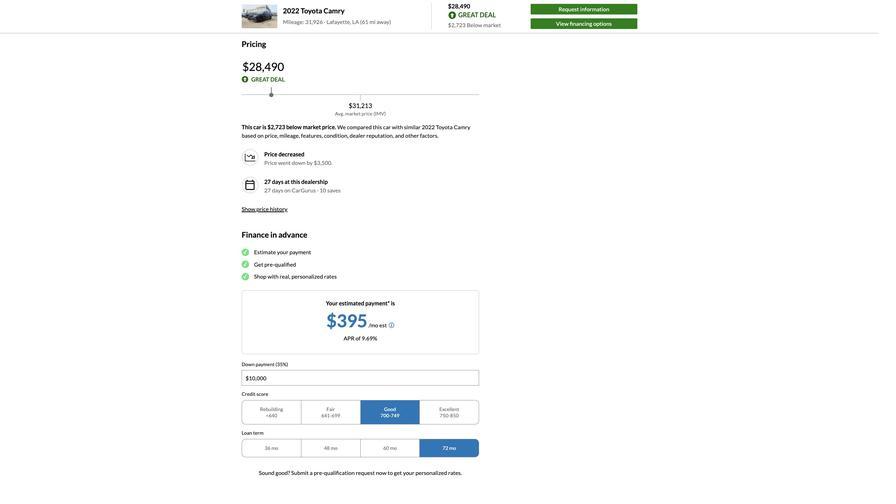 Task type: locate. For each thing, give the bounding box(es) containing it.
2 days from the top
[[272, 187, 283, 194]]

1 vertical spatial personalized
[[416, 470, 447, 476]]

1 vertical spatial with
[[268, 273, 279, 280]]

0 vertical spatial days
[[272, 178, 284, 185]]

view financing options button
[[531, 18, 638, 29]]

1 horizontal spatial pre-
[[314, 470, 324, 476]]

deal
[[270, 76, 285, 83]]

mo right 60
[[390, 445, 397, 451]]

has
[[272, 1, 281, 8]]

0 horizontal spatial $28,490
[[242, 60, 284, 73]]

700-
[[381, 413, 391, 419]]

1 horizontal spatial this
[[373, 124, 382, 130]]

0 vertical spatial price
[[264, 151, 277, 158]]

at
[[285, 178, 290, 185]]

great deal
[[458, 11, 496, 19]]

we compared this car with similar 2022 toyota camry based on price, mileage, features, condition, dealer reputation, and other factors.
[[242, 124, 471, 139]]

$31,213 avg. market price (imv)
[[335, 102, 386, 117]]

2 vertical spatial market
[[303, 124, 321, 130]]

(61
[[360, 19, 369, 25]]

1 vertical spatial 2022
[[422, 124, 435, 130]]

market inside the '$31,213 avg. market price (imv)'
[[345, 111, 361, 117]]

0 horizontal spatial payment
[[256, 361, 275, 368]]

1 price from the top
[[264, 151, 277, 158]]

market down $31,213
[[345, 111, 361, 117]]

shop with real, personalized rates
[[254, 273, 337, 280]]

on left price,
[[257, 132, 264, 139]]

0 vertical spatial your
[[277, 249, 289, 256]]

fair 641-699
[[321, 407, 340, 419]]

one
[[282, 1, 291, 8]]

1 vertical spatial camry
[[454, 124, 471, 130]]

this right at
[[291, 178, 300, 185]]

car up 'reputation,'
[[383, 124, 391, 130]]

history left (61
[[340, 15, 357, 22]]

1 horizontal spatial car
[[383, 124, 391, 130]]

0 horizontal spatial 2022
[[283, 6, 299, 15]]

price down $31,213
[[362, 111, 373, 117]]

0 vertical spatial $28,490
[[448, 2, 470, 10]]

0 vertical spatial payment
[[290, 249, 311, 256]]

get
[[254, 261, 263, 268]]

mo for 72 mo
[[449, 445, 456, 451]]

1 horizontal spatial ·
[[324, 19, 326, 25]]

0 horizontal spatial toyota
[[301, 6, 322, 15]]

27 right 27 days at this dealership icon
[[264, 187, 271, 194]]

0 horizontal spatial history
[[270, 206, 288, 212]]

price right show
[[256, 206, 269, 212]]

days up show price history
[[272, 187, 283, 194]]

toyota up factors.
[[436, 124, 453, 130]]

2 horizontal spatial on
[[284, 187, 291, 194]]

4 mo from the left
[[449, 445, 456, 451]]

car inside we compared this car with similar 2022 toyota camry based on price, mileage, features, condition, dealer reputation, and other factors.
[[383, 124, 391, 130]]

749
[[391, 413, 400, 419]]

is right payment*
[[391, 300, 395, 307]]

0 horizontal spatial ·
[[317, 187, 319, 194]]

price decreased price went down by $3,500.
[[264, 151, 333, 166]]

personalized right real,
[[292, 273, 323, 280]]

estimate
[[254, 249, 276, 256]]

previous
[[292, 1, 314, 8]]

saves
[[327, 187, 341, 194]]

1 car from the left
[[253, 124, 261, 130]]

1 horizontal spatial your
[[403, 470, 415, 476]]

3 mo from the left
[[390, 445, 397, 451]]

1 horizontal spatial $28,490
[[448, 2, 470, 10]]

27 right 27 days at this dealership image
[[264, 178, 271, 185]]

2022 up full
[[283, 6, 299, 15]]

options
[[594, 20, 612, 27]]

0 vertical spatial personalized
[[292, 273, 323, 280]]

price.
[[322, 124, 336, 130]]

0 horizontal spatial on
[[257, 132, 264, 139]]

apr
[[344, 335, 355, 342]]

1 vertical spatial price
[[256, 206, 269, 212]]

below
[[286, 124, 302, 130]]

pre-
[[264, 261, 275, 268], [314, 470, 324, 476]]

· inside the 2022 toyota camry mileage: 31,926 · lafayette, la (61 mi away)
[[324, 19, 326, 25]]

mo right 72
[[449, 445, 456, 451]]

mo for 60 mo
[[390, 445, 397, 451]]

good
[[384, 407, 396, 413]]

(35%)
[[276, 361, 288, 368]]

show price history link
[[242, 206, 288, 212]]

Down payment (35%) text field
[[242, 371, 479, 386]]

request
[[559, 6, 579, 12]]

days left at
[[272, 178, 284, 185]]

market up features,
[[303, 124, 321, 130]]

pre- right get
[[264, 261, 275, 268]]

$28,490 up great on the left of page
[[242, 60, 284, 73]]

payment left (35%) on the left bottom
[[256, 361, 275, 368]]

good 700-749
[[381, 407, 400, 419]]

1 vertical spatial ·
[[317, 187, 319, 194]]

price decreased image
[[242, 149, 259, 166], [245, 152, 256, 163]]

your right get
[[403, 470, 415, 476]]

excellent 750-850
[[440, 407, 459, 419]]

market down deal
[[484, 21, 501, 28]]

mo for 48 mo
[[331, 445, 338, 451]]

history up finance in advance
[[270, 206, 288, 212]]

with inside we compared this car with similar 2022 toyota camry based on price, mileage, features, condition, dealer reputation, and other factors.
[[392, 124, 403, 130]]

0 vertical spatial toyota
[[301, 6, 322, 15]]

$28,490 up "great"
[[448, 2, 470, 10]]

· right 31,926
[[324, 19, 326, 25]]

0 horizontal spatial this
[[291, 178, 300, 185]]

on left the
[[267, 15, 273, 22]]

rates
[[324, 273, 337, 280]]

1 vertical spatial pre-
[[314, 470, 324, 476]]

(imv)
[[374, 111, 386, 117]]

similar
[[404, 124, 421, 130]]

1 vertical spatial days
[[272, 187, 283, 194]]

2 mo from the left
[[331, 445, 338, 451]]

0 horizontal spatial pre-
[[264, 261, 275, 268]]

1 horizontal spatial toyota
[[436, 124, 453, 130]]

with left real,
[[268, 273, 279, 280]]

save 20% on the full autocheck vehicle history report image
[[376, 16, 382, 23]]

is
[[263, 124, 267, 130], [391, 300, 395, 307]]

0 vertical spatial 27
[[264, 178, 271, 185]]

history
[[340, 15, 357, 22], [270, 206, 288, 212]]

1 horizontal spatial history
[[340, 15, 357, 22]]

1 horizontal spatial price
[[362, 111, 373, 117]]

1 vertical spatial is
[[391, 300, 395, 307]]

27 days at this dealership image
[[245, 179, 256, 191]]

1 27 from the top
[[264, 178, 271, 185]]

est
[[379, 322, 387, 329]]

on down at
[[284, 187, 291, 194]]

$2,723 up price,
[[268, 124, 285, 130]]

mo right 48
[[331, 445, 338, 451]]

27 days at this dealership 27 days on cargurus · 10 saves
[[264, 178, 341, 194]]

0 vertical spatial $2,723
[[448, 21, 466, 28]]

car right this
[[253, 124, 261, 130]]

·
[[324, 19, 326, 25], [317, 187, 319, 194]]

this up 'reputation,'
[[373, 124, 382, 130]]

avg.
[[335, 111, 344, 117]]

camry inside we compared this car with similar 2022 toyota camry based on price, mileage, features, condition, dealer reputation, and other factors.
[[454, 124, 471, 130]]

2022 inside we compared this car with similar 2022 toyota camry based on price, mileage, features, condition, dealer reputation, and other factors.
[[422, 124, 435, 130]]

1 vertical spatial this
[[291, 178, 300, 185]]

0 vertical spatial camry
[[324, 6, 345, 15]]

1 vertical spatial history
[[270, 206, 288, 212]]

factors.
[[420, 132, 439, 139]]

mileage,
[[280, 132, 300, 139]]

vehicle has one previous owner.
[[253, 1, 331, 8]]

payment
[[290, 249, 311, 256], [256, 361, 275, 368]]

0 vertical spatial ·
[[324, 19, 326, 25]]

decreased
[[279, 151, 305, 158]]

1 vertical spatial market
[[345, 111, 361, 117]]

1 horizontal spatial personalized
[[416, 470, 447, 476]]

2 car from the left
[[383, 124, 391, 130]]

· left 10
[[317, 187, 319, 194]]

price down price,
[[264, 151, 277, 158]]

show price history
[[242, 206, 288, 212]]

1 mo from the left
[[272, 445, 278, 451]]

0 vertical spatial on
[[267, 15, 273, 22]]

this car is $2,723 below market price.
[[242, 124, 336, 130]]

your up qualified
[[277, 249, 289, 256]]

<640
[[266, 413, 277, 419]]

market
[[484, 21, 501, 28], [345, 111, 361, 117], [303, 124, 321, 130]]

2022
[[283, 6, 299, 15], [422, 124, 435, 130]]

0 horizontal spatial car
[[253, 124, 261, 130]]

toyota inside the 2022 toyota camry mileage: 31,926 · lafayette, la (61 mi away)
[[301, 6, 322, 15]]

mo right 36
[[272, 445, 278, 451]]

1 horizontal spatial market
[[345, 111, 361, 117]]

1 vertical spatial toyota
[[436, 124, 453, 130]]

great
[[458, 11, 479, 19]]

0 vertical spatial this
[[373, 124, 382, 130]]

27
[[264, 178, 271, 185], [264, 187, 271, 194]]

this inside we compared this car with similar 2022 toyota camry based on price, mileage, features, condition, dealer reputation, and other factors.
[[373, 124, 382, 130]]

0 horizontal spatial is
[[263, 124, 267, 130]]

and
[[395, 132, 404, 139]]

is up price,
[[263, 124, 267, 130]]

to
[[388, 470, 393, 476]]

641-
[[321, 413, 332, 419]]

price
[[264, 151, 277, 158], [264, 159, 277, 166]]

$2,723 down "great"
[[448, 21, 466, 28]]

save 20% on the full autocheck vehicle history report link
[[242, 15, 382, 23]]

toyota up save 20% on the full autocheck vehicle history report link
[[301, 6, 322, 15]]

2 horizontal spatial market
[[484, 21, 501, 28]]

1 vertical spatial $28,490
[[242, 60, 284, 73]]

1 horizontal spatial 2022
[[422, 124, 435, 130]]

1 vertical spatial on
[[257, 132, 264, 139]]

payment down advance
[[290, 249, 311, 256]]

pre- right 'a'
[[314, 470, 324, 476]]

away)
[[377, 19, 391, 25]]

2022 up factors.
[[422, 124, 435, 130]]

1 vertical spatial price
[[264, 159, 277, 166]]

0 vertical spatial with
[[392, 124, 403, 130]]

price left went
[[264, 159, 277, 166]]

personalized left rates.
[[416, 470, 447, 476]]

other
[[405, 132, 419, 139]]

1 horizontal spatial is
[[391, 300, 395, 307]]

72 mo
[[443, 445, 456, 451]]

great
[[251, 76, 269, 83]]

0 vertical spatial 2022
[[283, 6, 299, 15]]

0 vertical spatial market
[[484, 21, 501, 28]]

0 horizontal spatial camry
[[324, 6, 345, 15]]

1 vertical spatial 27
[[264, 187, 271, 194]]

with
[[392, 124, 403, 130], [268, 273, 279, 280]]

with up and
[[392, 124, 403, 130]]

1 horizontal spatial camry
[[454, 124, 471, 130]]

0 horizontal spatial price
[[256, 206, 269, 212]]

lafayette,
[[327, 19, 351, 25]]

$2,723 below market
[[448, 21, 501, 28]]

0 vertical spatial price
[[362, 111, 373, 117]]

2 vertical spatial on
[[284, 187, 291, 194]]

1 horizontal spatial with
[[392, 124, 403, 130]]

full
[[283, 15, 291, 22]]

credit score
[[242, 391, 268, 397]]

1 vertical spatial $2,723
[[268, 124, 285, 130]]



Task type: vqa. For each thing, say whether or not it's contained in the screenshot.
9.69%
yes



Task type: describe. For each thing, give the bounding box(es) containing it.
2022 toyota camry image
[[242, 5, 277, 28]]

0 horizontal spatial your
[[277, 249, 289, 256]]

72
[[443, 445, 448, 451]]

mo for 36 mo
[[272, 445, 278, 451]]

on inside we compared this car with similar 2022 toyota camry based on price, mileage, features, condition, dealer reputation, and other factors.
[[257, 132, 264, 139]]

below
[[467, 21, 482, 28]]

850
[[450, 413, 459, 419]]

submit
[[291, 470, 309, 476]]

on inside 27 days at this dealership 27 days on cargurus · 10 saves
[[284, 187, 291, 194]]

info circle image
[[389, 323, 394, 328]]

1 days from the top
[[272, 178, 284, 185]]

reputation,
[[367, 132, 394, 139]]

10
[[320, 187, 326, 194]]

save 20% on the full autocheck vehicle history report
[[242, 15, 374, 22]]

2022 inside the 2022 toyota camry mileage: 31,926 · lafayette, la (61 mi away)
[[283, 6, 299, 15]]

the
[[274, 15, 282, 22]]

1 horizontal spatial payment
[[290, 249, 311, 256]]

price,
[[265, 132, 279, 139]]

camry inside the 2022 toyota camry mileage: 31,926 · lafayette, la (61 mi away)
[[324, 6, 345, 15]]

now
[[376, 470, 387, 476]]

of
[[356, 335, 361, 342]]

mileage:
[[283, 19, 304, 25]]

down payment (35%)
[[242, 361, 288, 368]]

in
[[271, 230, 277, 240]]

this inside 27 days at this dealership 27 days on cargurus · 10 saves
[[291, 178, 300, 185]]

autocheck
[[292, 15, 320, 22]]

9.69%
[[362, 335, 377, 342]]

finance in advance
[[242, 230, 308, 240]]

cargurus
[[292, 187, 316, 194]]

48 mo
[[324, 445, 338, 451]]

by
[[307, 159, 313, 166]]

1 horizontal spatial on
[[267, 15, 273, 22]]

0 horizontal spatial $2,723
[[268, 124, 285, 130]]

your estimated payment* is
[[326, 300, 395, 307]]

loan term
[[242, 430, 264, 436]]

finance
[[242, 230, 269, 240]]

sound
[[259, 470, 275, 476]]

financing
[[570, 20, 592, 27]]

sound good? submit a pre-qualification request now to get your personalized rates.
[[259, 470, 462, 476]]

vehicle
[[321, 15, 339, 22]]

1 vertical spatial your
[[403, 470, 415, 476]]

save
[[242, 15, 253, 22]]

market for $31,213
[[345, 111, 361, 117]]

$28,490 for $2,723
[[448, 2, 470, 10]]

2022 toyota camry mileage: 31,926 · lafayette, la (61 mi away)
[[283, 6, 391, 25]]

$395
[[327, 310, 368, 331]]

2 27 from the top
[[264, 187, 271, 194]]

down
[[242, 361, 255, 368]]

advance
[[279, 230, 308, 240]]

0 horizontal spatial with
[[268, 273, 279, 280]]

2 price from the top
[[264, 159, 277, 166]]

0 horizontal spatial market
[[303, 124, 321, 130]]

0 vertical spatial pre-
[[264, 261, 275, 268]]

based
[[242, 132, 256, 139]]

good?
[[276, 470, 290, 476]]

0 vertical spatial history
[[340, 15, 357, 22]]

rebuilding
[[260, 407, 283, 413]]

750-
[[440, 413, 450, 419]]

estimated
[[339, 300, 364, 307]]

condition,
[[324, 132, 349, 139]]

la
[[352, 19, 359, 25]]

48
[[324, 445, 330, 451]]

price inside the '$31,213 avg. market price (imv)'
[[362, 111, 373, 117]]

estimate your payment
[[254, 249, 311, 256]]

36
[[265, 445, 271, 451]]

compared
[[347, 124, 372, 130]]

get
[[394, 470, 402, 476]]

27 days at this dealership image
[[242, 177, 259, 194]]

31,926
[[305, 19, 323, 25]]

view
[[556, 20, 569, 27]]

36 mo
[[265, 445, 278, 451]]

a
[[310, 470, 313, 476]]

view financing options
[[556, 20, 612, 27]]

1 vertical spatial payment
[[256, 361, 275, 368]]

credit
[[242, 391, 256, 397]]

real,
[[280, 273, 291, 280]]

show
[[242, 206, 255, 212]]

rates.
[[448, 470, 462, 476]]

0 horizontal spatial personalized
[[292, 273, 323, 280]]

toyota inside we compared this car with similar 2022 toyota camry based on price, mileage, features, condition, dealer reputation, and other factors.
[[436, 124, 453, 130]]

rebuilding <640
[[260, 407, 283, 419]]

· inside 27 days at this dealership 27 days on cargurus · 10 saves
[[317, 187, 319, 194]]

request information button
[[531, 4, 638, 14]]

dealership
[[301, 178, 328, 185]]

term
[[253, 430, 264, 436]]

information
[[580, 6, 610, 12]]

$31,213
[[349, 102, 372, 110]]

payment*
[[366, 300, 390, 307]]

down
[[292, 159, 306, 166]]

1 horizontal spatial $2,723
[[448, 21, 466, 28]]

mi
[[370, 19, 376, 25]]

deal
[[480, 11, 496, 19]]

excellent
[[440, 407, 459, 413]]

$28,490 for great deal
[[242, 60, 284, 73]]

market for $2,723
[[484, 21, 501, 28]]

great deal image
[[242, 76, 249, 83]]

$395 /mo est
[[327, 310, 387, 331]]

pricing
[[242, 39, 266, 49]]

0 vertical spatial is
[[263, 124, 267, 130]]

/mo
[[369, 322, 378, 329]]

went
[[278, 159, 291, 166]]

qualified
[[275, 261, 296, 268]]

score
[[257, 391, 268, 397]]

great deal
[[251, 76, 285, 83]]



